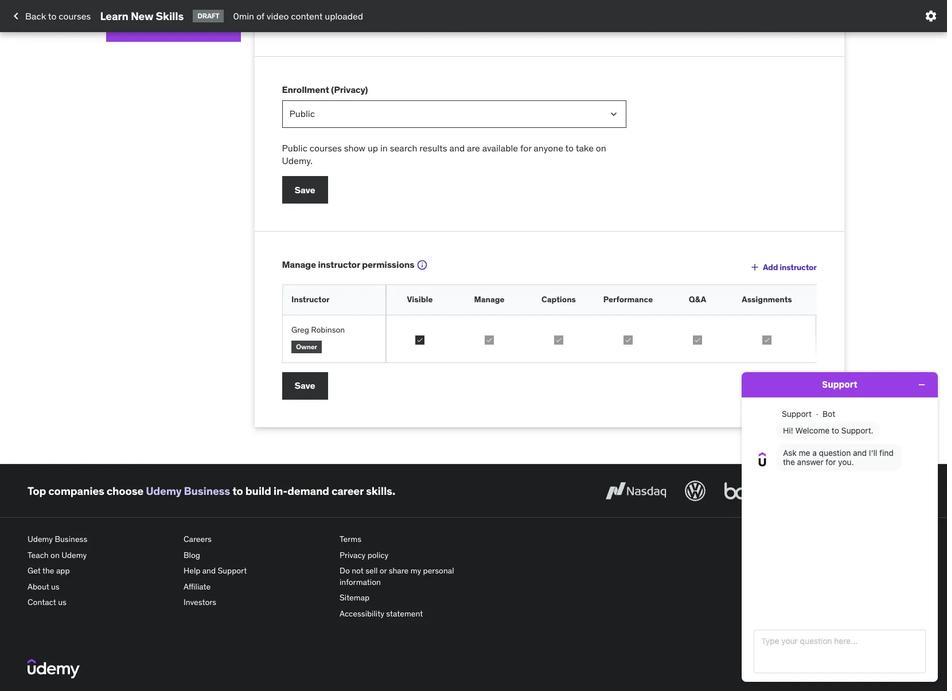 Task type: locate. For each thing, give the bounding box(es) containing it.
udemy right choose
[[146, 484, 182, 498]]

investors
[[184, 598, 216, 608]]

udemy up app
[[62, 550, 87, 560]]

0 vertical spatial manage
[[282, 259, 316, 271]]

sitemap
[[340, 593, 370, 603]]

udemy.
[[282, 155, 313, 166]]

greg
[[291, 325, 309, 335]]

0 horizontal spatial manage
[[282, 259, 316, 271]]

business
[[184, 484, 230, 498], [55, 534, 87, 545]]

and
[[450, 142, 465, 154], [202, 566, 216, 576]]

2 horizontal spatial udemy
[[146, 484, 182, 498]]

1 horizontal spatial on
[[596, 142, 606, 154]]

privacy
[[340, 550, 366, 560]]

business inside udemy business teach on udemy get the app about us contact us
[[55, 534, 87, 545]]

on right take at the top right
[[596, 142, 606, 154]]

1 vertical spatial save button
[[282, 372, 328, 400]]

0 horizontal spatial and
[[202, 566, 216, 576]]

add
[[763, 262, 778, 273]]

instructor for add
[[780, 262, 817, 273]]

instructor up 'instructor'
[[318, 259, 360, 271]]

course settings image
[[925, 9, 938, 23]]

0 vertical spatial on
[[596, 142, 606, 154]]

terms privacy policy do not sell or share my personal information sitemap accessibility statement
[[340, 534, 454, 619]]

q&a
[[689, 295, 707, 305]]

instructor inside button
[[780, 262, 817, 273]]

1 vertical spatial manage
[[474, 295, 505, 305]]

instructor right add
[[780, 262, 817, 273]]

1 horizontal spatial business
[[184, 484, 230, 498]]

get the app link
[[28, 564, 174, 579]]

us right the contact
[[58, 598, 66, 608]]

1 horizontal spatial instructor
[[780, 262, 817, 273]]

to
[[48, 10, 56, 22], [566, 142, 574, 154], [233, 484, 243, 498]]

0 vertical spatial to
[[48, 10, 56, 22]]

1 vertical spatial to
[[566, 142, 574, 154]]

take
[[576, 142, 594, 154]]

udemy business link
[[146, 484, 230, 498], [28, 532, 174, 548]]

2 horizontal spatial to
[[566, 142, 574, 154]]

5 xsmall image from the left
[[763, 336, 772, 345]]

policy
[[368, 550, 389, 560]]

1 horizontal spatial udemy
[[62, 550, 87, 560]]

courses
[[59, 10, 91, 22], [310, 142, 342, 154]]

to left take at the top right
[[566, 142, 574, 154]]

save button down udemy.
[[282, 176, 328, 204]]

1 vertical spatial business
[[55, 534, 87, 545]]

available
[[482, 142, 518, 154]]

1 vertical spatial and
[[202, 566, 216, 576]]

robinson
[[311, 325, 345, 335]]

0 vertical spatial courses
[[59, 10, 91, 22]]

1 horizontal spatial courses
[[310, 142, 342, 154]]

instructor for manage
[[318, 259, 360, 271]]

search
[[390, 142, 417, 154]]

udemy image
[[28, 659, 80, 679]]

1 horizontal spatial to
[[233, 484, 243, 498]]

us right about in the bottom of the page
[[51, 582, 60, 592]]

skills.
[[366, 484, 395, 498]]

add instructor button
[[749, 260, 817, 276]]

to inside public courses show up in search results and are available for anyone to take on udemy.
[[566, 142, 574, 154]]

volkswagen image
[[683, 479, 708, 504]]

0 horizontal spatial on
[[51, 550, 60, 560]]

0 horizontal spatial instructor
[[318, 259, 360, 271]]

do not sell or share my personal information button
[[340, 564, 487, 591]]

delete button
[[282, 9, 397, 28]]

contact
[[28, 598, 56, 608]]

teach
[[28, 550, 49, 560]]

2 vertical spatial to
[[233, 484, 243, 498]]

public courses show up in search results and are available for anyone to take on udemy.
[[282, 142, 606, 166]]

1 vertical spatial udemy
[[28, 534, 53, 545]]

2 save button from the top
[[282, 372, 328, 400]]

4 xsmall image from the left
[[624, 336, 633, 345]]

0 horizontal spatial to
[[48, 10, 56, 22]]

save
[[295, 184, 315, 196], [295, 380, 315, 392]]

udemy business teach on udemy get the app about us contact us
[[28, 534, 87, 608]]

information
[[340, 577, 381, 588]]

support
[[218, 566, 247, 576]]

0 vertical spatial save button
[[282, 176, 328, 204]]

anyone
[[534, 142, 564, 154]]

instructor
[[318, 259, 360, 271], [780, 262, 817, 273]]

0 horizontal spatial business
[[55, 534, 87, 545]]

contact us link
[[28, 595, 174, 611]]

of
[[257, 10, 265, 22]]

to left "build"
[[233, 484, 243, 498]]

2 save from the top
[[295, 380, 315, 392]]

blog
[[184, 550, 200, 560]]

accessibility statement link
[[340, 607, 487, 622]]

greg robinson
[[291, 325, 345, 335]]

to right back
[[48, 10, 56, 22]]

1 vertical spatial courses
[[310, 142, 342, 154]]

permissions
[[362, 259, 415, 271]]

2 xsmall image from the left
[[485, 336, 494, 345]]

and left are
[[450, 142, 465, 154]]

back to courses link
[[9, 6, 91, 26]]

2 vertical spatial udemy
[[62, 550, 87, 560]]

careers
[[184, 534, 212, 545]]

business up careers on the bottom left of page
[[184, 484, 230, 498]]

careers link
[[184, 532, 331, 548]]

courses right back
[[59, 10, 91, 22]]

enrollment (privacy)
[[282, 84, 368, 95]]

xsmall image
[[415, 336, 425, 345], [485, 336, 494, 345], [554, 336, 564, 345], [624, 336, 633, 345], [763, 336, 772, 345]]

1 vertical spatial save
[[295, 380, 315, 392]]

share
[[389, 566, 409, 576]]

0 vertical spatial and
[[450, 142, 465, 154]]

on right teach
[[51, 550, 60, 560]]

save down udemy.
[[295, 184, 315, 196]]

1 horizontal spatial manage
[[474, 295, 505, 305]]

save down "owner"
[[295, 380, 315, 392]]

assignments
[[742, 295, 792, 305]]

1 save from the top
[[295, 184, 315, 196]]

save button down "owner"
[[282, 372, 328, 400]]

1 vertical spatial on
[[51, 550, 60, 560]]

and inside careers blog help and support affiliate investors
[[202, 566, 216, 576]]

manage for manage
[[474, 295, 505, 305]]

and right help
[[202, 566, 216, 576]]

0 vertical spatial udemy business link
[[146, 484, 230, 498]]

business up app
[[55, 534, 87, 545]]

privacy policy link
[[340, 548, 487, 564]]

sitemap link
[[340, 591, 487, 607]]

udemy business link up get the app link
[[28, 532, 174, 548]]

0 vertical spatial business
[[184, 484, 230, 498]]

1 horizontal spatial and
[[450, 142, 465, 154]]

save for first save button from the bottom
[[295, 380, 315, 392]]

udemy
[[146, 484, 182, 498], [28, 534, 53, 545], [62, 550, 87, 560]]

us
[[51, 582, 60, 592], [58, 598, 66, 608]]

courses left "show"
[[310, 142, 342, 154]]

0 vertical spatial save
[[295, 184, 315, 196]]

udemy business link up careers on the bottom left of page
[[146, 484, 230, 498]]

public
[[282, 142, 308, 154]]

small image
[[749, 262, 761, 273]]

publish course
[[141, 22, 205, 34]]

udemy up teach
[[28, 534, 53, 545]]



Task type: vqa. For each thing, say whether or not it's contained in the screenshot.
second Save button from the bottom
yes



Task type: describe. For each thing, give the bounding box(es) containing it.
owner
[[296, 342, 317, 351]]

career
[[332, 484, 364, 498]]

about us link
[[28, 579, 174, 595]]

draft
[[198, 11, 219, 20]]

courses inside public courses show up in search results and are available for anyone to take on udemy.
[[310, 142, 342, 154]]

in-
[[274, 484, 288, 498]]

0 vertical spatial us
[[51, 582, 60, 592]]

delete
[[327, 13, 352, 24]]

demand
[[288, 484, 329, 498]]

instructor
[[291, 295, 329, 305]]

captions
[[542, 295, 576, 305]]

get
[[28, 566, 41, 576]]

companies
[[48, 484, 104, 498]]

terms
[[340, 534, 362, 545]]

0 horizontal spatial courses
[[59, 10, 91, 22]]

content
[[291, 10, 323, 22]]

choose
[[107, 484, 144, 498]]

1 save button from the top
[[282, 176, 328, 204]]

results
[[420, 142, 447, 154]]

0min
[[233, 10, 254, 22]]

xsmall image
[[693, 336, 702, 345]]

back to courses
[[25, 10, 91, 22]]

affiliate
[[184, 582, 211, 592]]

not
[[352, 566, 364, 576]]

new
[[131, 9, 154, 23]]

3 xsmall image from the left
[[554, 336, 564, 345]]

video
[[267, 10, 289, 22]]

on inside public courses show up in search results and are available for anyone to take on udemy.
[[596, 142, 606, 154]]

0 horizontal spatial udemy
[[28, 534, 53, 545]]

investors link
[[184, 595, 331, 611]]

1 vertical spatial udemy business link
[[28, 532, 174, 548]]

visible
[[407, 295, 433, 305]]

about
[[28, 582, 49, 592]]

affiliate link
[[184, 579, 331, 595]]

and inside public courses show up in search results and are available for anyone to take on udemy.
[[450, 142, 465, 154]]

1 vertical spatial us
[[58, 598, 66, 608]]

0 vertical spatial udemy
[[146, 484, 182, 498]]

learn
[[100, 9, 128, 23]]

medium image
[[9, 9, 23, 23]]

performance
[[604, 295, 653, 305]]

uploaded
[[325, 10, 363, 22]]

blog link
[[184, 548, 331, 564]]

skills
[[156, 9, 184, 23]]

are
[[467, 142, 480, 154]]

accessibility
[[340, 609, 384, 619]]

1 xsmall image from the left
[[415, 336, 425, 345]]

personal
[[423, 566, 454, 576]]

learn new skills
[[100, 9, 184, 23]]

build
[[245, 484, 271, 498]]

teach on udemy link
[[28, 548, 174, 564]]

help
[[184, 566, 200, 576]]

course
[[175, 22, 205, 34]]

statement
[[386, 609, 423, 619]]

(privacy)
[[331, 84, 368, 95]]

up
[[368, 142, 378, 154]]

publish course button
[[106, 15, 241, 42]]

careers blog help and support affiliate investors
[[184, 534, 247, 608]]

for
[[520, 142, 532, 154]]

on inside udemy business teach on udemy get the app about us contact us
[[51, 550, 60, 560]]

publish
[[141, 22, 173, 34]]

or
[[380, 566, 387, 576]]

back
[[25, 10, 46, 22]]

box image
[[722, 479, 760, 504]]

nasdaq image
[[603, 479, 669, 504]]

learn more about permissions image
[[417, 260, 428, 271]]

do
[[340, 566, 350, 576]]

terms link
[[340, 532, 487, 548]]

enrollment
[[282, 84, 329, 95]]

help and support link
[[184, 564, 331, 579]]

my
[[411, 566, 421, 576]]

save for 1st save button from the top
[[295, 184, 315, 196]]

in
[[380, 142, 388, 154]]

sell
[[366, 566, 378, 576]]

manage for manage instructor permissions
[[282, 259, 316, 271]]

top companies choose udemy business to build in-demand career skills.
[[28, 484, 395, 498]]

add instructor
[[763, 262, 817, 273]]

0min of video content uploaded
[[233, 10, 363, 22]]

the
[[42, 566, 54, 576]]

top
[[28, 484, 46, 498]]

manage instructor permissions
[[282, 259, 415, 271]]

app
[[56, 566, 70, 576]]



